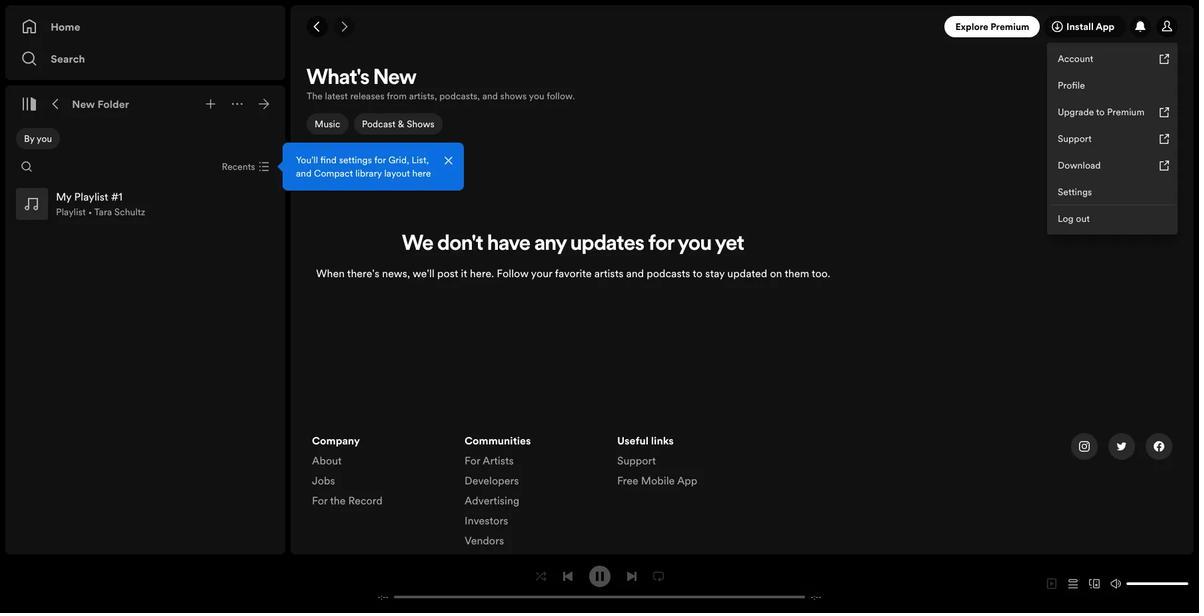 Task type: vqa. For each thing, say whether or not it's contained in the screenshot.
black)
no



Task type: describe. For each thing, give the bounding box(es) containing it.
recents
[[222, 160, 255, 173]]

don't
[[438, 234, 484, 255]]

company about jobs for the record
[[312, 433, 383, 508]]

we'll
[[413, 266, 435, 281]]

support inside useful links support free mobile app
[[618, 453, 656, 468]]

for the record link
[[312, 493, 383, 513]]

go back image
[[312, 21, 323, 32]]

facebook image
[[1154, 441, 1165, 452]]

settings link
[[1050, 179, 1176, 205]]

list containing company
[[312, 433, 449, 513]]

new inside button
[[72, 97, 95, 111]]

you'll find settings for grid, list, and compact library layout here
[[296, 153, 431, 180]]

enable shuffle image
[[536, 571, 547, 582]]

new folder
[[72, 97, 129, 111]]

artists
[[595, 266, 624, 281]]

podcast
[[362, 117, 395, 131]]

1 horizontal spatial premium
[[1108, 105, 1145, 119]]

account button
[[1050, 45, 1176, 72]]

it
[[461, 266, 468, 281]]

app inside useful links support free mobile app
[[677, 473, 698, 488]]

1 :- from the left
[[381, 593, 386, 603]]

upgrade
[[1058, 105, 1095, 119]]

folder
[[98, 97, 129, 111]]

you'll
[[296, 153, 318, 167]]

search link
[[21, 45, 269, 72]]

podcast & shows
[[362, 117, 434, 131]]

premium inside button
[[991, 20, 1030, 33]]

external link image for support
[[1160, 133, 1170, 144]]

you inside option
[[37, 132, 52, 145]]

on
[[770, 266, 783, 281]]

&
[[398, 117, 404, 131]]

from
[[387, 89, 407, 103]]

shows
[[407, 117, 434, 131]]

follow
[[497, 266, 529, 281]]

pause image
[[595, 571, 605, 582]]

search in your library image
[[21, 161, 32, 172]]

home
[[51, 19, 80, 34]]

compact
[[314, 167, 353, 180]]

profile link
[[1050, 72, 1176, 99]]

settings
[[339, 153, 372, 167]]

we don't have any updates for you yet
[[402, 234, 745, 255]]

any
[[535, 234, 567, 255]]

profile
[[1058, 79, 1086, 92]]

0 vertical spatial support link
[[1050, 125, 1176, 152]]

menu containing account
[[1048, 43, 1178, 235]]

list containing useful links
[[618, 433, 754, 493]]

search
[[51, 51, 85, 66]]

latest
[[325, 89, 348, 103]]

install app link
[[1044, 16, 1127, 38]]

here
[[413, 167, 431, 180]]

explore
[[956, 20, 989, 33]]

investors link
[[465, 513, 508, 534]]

when there's news, we'll post it here. follow your favorite artists and podcasts to stay updated on them too.
[[316, 266, 831, 281]]

top bar and user menu element
[[291, 5, 1194, 48]]

communities
[[465, 433, 531, 448]]

external link image
[[1160, 160, 1170, 171]]

playlist
[[56, 205, 86, 219]]

follow.
[[547, 89, 575, 103]]

there's
[[347, 266, 380, 281]]

none search field inside main "element"
[[16, 156, 37, 177]]

1 - from the left
[[378, 593, 381, 603]]

music
[[315, 117, 340, 131]]

artists
[[483, 453, 514, 468]]

log out
[[1058, 212, 1090, 225]]

main element
[[5, 5, 464, 555]]

to inside menu
[[1097, 105, 1105, 119]]

2 - from the left
[[386, 593, 389, 603]]

what's new image
[[1136, 21, 1146, 32]]

list,
[[412, 153, 429, 167]]

app inside top bar and user menu element
[[1097, 20, 1116, 34]]

external link image for account
[[1160, 53, 1170, 64]]

for inside 'communities for artists developers advertising investors vendors'
[[465, 453, 480, 468]]

install app
[[1067, 20, 1116, 34]]

1 -:-- from the left
[[378, 593, 389, 603]]

•
[[88, 205, 92, 219]]

account
[[1058, 52, 1094, 65]]

download
[[1058, 159, 1101, 172]]

too.
[[812, 266, 831, 281]]

for inside the my playlist #1 - playlist by tara schultz | spotify element
[[649, 234, 675, 255]]

list containing communities
[[465, 433, 602, 554]]

podcasts
[[647, 266, 691, 281]]

free mobile app link
[[618, 473, 698, 493]]

podcasts,
[[440, 89, 480, 103]]

we
[[402, 234, 434, 255]]

1 vertical spatial support link
[[618, 453, 656, 473]]

go forward image
[[339, 21, 349, 32]]

out
[[1077, 212, 1090, 225]]

vendors
[[465, 534, 504, 548]]

volume high image
[[1111, 579, 1122, 590]]

home link
[[21, 13, 269, 40]]



Task type: locate. For each thing, give the bounding box(es) containing it.
useful
[[618, 433, 649, 448]]

developers
[[465, 473, 519, 488]]

-:--
[[378, 593, 389, 603], [811, 593, 822, 603]]

external link image inside support link
[[1160, 133, 1170, 144]]

premium
[[991, 20, 1030, 33], [1108, 105, 1145, 119]]

you left yet
[[678, 234, 712, 255]]

mobile
[[641, 473, 675, 488]]

explore premium
[[956, 20, 1030, 33]]

shows
[[501, 89, 527, 103]]

record
[[348, 493, 383, 508]]

1 vertical spatial external link image
[[1160, 107, 1170, 117]]

1 vertical spatial support
[[618, 453, 656, 468]]

premium right explore
[[991, 20, 1030, 33]]

new left folder in the top of the page
[[72, 97, 95, 111]]

settings
[[1058, 185, 1093, 199]]

playlist • tara schultz
[[56, 205, 145, 219]]

support link
[[1050, 125, 1176, 152], [618, 453, 656, 473]]

4 - from the left
[[819, 593, 822, 603]]

2 horizontal spatial and
[[627, 266, 644, 281]]

support
[[1058, 132, 1092, 145], [618, 453, 656, 468]]

upgrade to premium
[[1058, 105, 1145, 119]]

2 vertical spatial and
[[627, 266, 644, 281]]

by you
[[24, 132, 52, 145]]

my playlist #1 - playlist by tara schultz | spotify element
[[291, 64, 1194, 614]]

support inside menu
[[1058, 132, 1092, 145]]

download link
[[1050, 152, 1176, 179]]

previous image
[[563, 571, 573, 582]]

1 vertical spatial app
[[677, 473, 698, 488]]

external link image inside upgrade to premium link
[[1160, 107, 1170, 117]]

2 external link image from the top
[[1160, 107, 1170, 117]]

1 vertical spatial for
[[312, 493, 328, 508]]

new up podcast & shows option
[[374, 68, 417, 89]]

1 horizontal spatial you
[[529, 89, 545, 103]]

for left the
[[312, 493, 328, 508]]

1 horizontal spatial support link
[[1050, 125, 1176, 152]]

1 horizontal spatial to
[[1097, 105, 1105, 119]]

1 vertical spatial to
[[693, 266, 703, 281]]

0 horizontal spatial new
[[72, 97, 95, 111]]

group inside main "element"
[[11, 183, 280, 225]]

external link image inside account button
[[1160, 53, 1170, 64]]

player controls element
[[362, 566, 838, 603]]

1 vertical spatial new
[[72, 97, 95, 111]]

1 horizontal spatial support
[[1058, 132, 1092, 145]]

links
[[651, 433, 674, 448]]

support down useful
[[618, 453, 656, 468]]

and inside what's new the latest releases from artists, podcasts, and shows you follow.
[[483, 89, 498, 103]]

favorite
[[555, 266, 592, 281]]

3 - from the left
[[811, 593, 814, 603]]

updated
[[728, 266, 768, 281]]

2 list from the left
[[465, 433, 602, 554]]

3 list from the left
[[618, 433, 754, 493]]

layout
[[384, 167, 410, 180]]

log out button
[[1050, 205, 1176, 232]]

2 vertical spatial you
[[678, 234, 712, 255]]

external link image for upgrade to premium
[[1160, 107, 1170, 117]]

1 vertical spatial you
[[37, 132, 52, 145]]

for up the podcasts
[[649, 234, 675, 255]]

Music checkbox
[[307, 113, 348, 135]]

new folder button
[[69, 93, 132, 115]]

app
[[1097, 20, 1116, 34], [677, 473, 698, 488]]

for artists link
[[465, 453, 514, 473]]

and left shows
[[483, 89, 498, 103]]

jobs
[[312, 473, 335, 488]]

for inside company about jobs for the record
[[312, 493, 328, 508]]

advertising link
[[465, 493, 520, 513]]

disable repeat image
[[653, 571, 664, 582]]

external link image
[[1160, 53, 1170, 64], [1160, 107, 1170, 117], [1160, 133, 1170, 144]]

for inside you'll find settings for grid, list, and compact library layout here
[[374, 153, 386, 167]]

1 horizontal spatial and
[[483, 89, 498, 103]]

have
[[488, 234, 531, 255]]

0 vertical spatial app
[[1097, 20, 1116, 34]]

1 horizontal spatial app
[[1097, 20, 1116, 34]]

0 horizontal spatial list
[[312, 433, 449, 513]]

the
[[330, 493, 346, 508]]

jobs link
[[312, 473, 335, 493]]

the
[[307, 89, 323, 103]]

updates
[[571, 234, 645, 255]]

2 :- from the left
[[814, 593, 819, 603]]

0 horizontal spatial -:--
[[378, 593, 389, 603]]

you right shows
[[529, 89, 545, 103]]

stay
[[706, 266, 725, 281]]

for left artists
[[465, 453, 480, 468]]

yet
[[715, 234, 745, 255]]

next image
[[627, 571, 637, 582]]

2 horizontal spatial you
[[678, 234, 712, 255]]

0 horizontal spatial :-
[[381, 593, 386, 603]]

0 vertical spatial for
[[465, 453, 480, 468]]

0 vertical spatial to
[[1097, 105, 1105, 119]]

library
[[355, 167, 382, 180]]

premium down profile link
[[1108, 105, 1145, 119]]

find
[[320, 153, 337, 167]]

support down upgrade
[[1058, 132, 1092, 145]]

about link
[[312, 453, 342, 473]]

None search field
[[16, 156, 37, 177]]

upgrade to premium link
[[1050, 99, 1176, 125]]

group containing playlist
[[11, 183, 280, 225]]

useful links support free mobile app
[[618, 433, 698, 488]]

twitter image
[[1117, 441, 1128, 452]]

post
[[437, 266, 458, 281]]

connect to a device image
[[1090, 579, 1100, 590]]

By you checkbox
[[16, 128, 60, 149]]

news,
[[382, 266, 410, 281]]

free
[[618, 473, 639, 488]]

artists,
[[409, 89, 437, 103]]

and right artists
[[627, 266, 644, 281]]

group
[[11, 183, 280, 225]]

0 vertical spatial support
[[1058, 132, 1092, 145]]

0 vertical spatial and
[[483, 89, 498, 103]]

by
[[24, 132, 34, 145]]

install
[[1067, 20, 1095, 34]]

0 horizontal spatial you
[[37, 132, 52, 145]]

0 vertical spatial new
[[374, 68, 417, 89]]

1 horizontal spatial for
[[649, 234, 675, 255]]

0 horizontal spatial for
[[312, 493, 328, 508]]

1 vertical spatial for
[[649, 234, 675, 255]]

0 vertical spatial external link image
[[1160, 53, 1170, 64]]

Podcast & Shows checkbox
[[354, 113, 442, 135]]

0 horizontal spatial support
[[618, 453, 656, 468]]

list
[[312, 433, 449, 513], [465, 433, 602, 554], [618, 433, 754, 493]]

Recents, List view field
[[211, 156, 277, 177]]

them
[[785, 266, 810, 281]]

1 list from the left
[[312, 433, 449, 513]]

1 vertical spatial and
[[296, 167, 312, 180]]

0 horizontal spatial app
[[677, 473, 698, 488]]

explore premium button
[[945, 16, 1041, 37]]

1 horizontal spatial :-
[[814, 593, 819, 603]]

you right the by
[[37, 132, 52, 145]]

0 horizontal spatial premium
[[991, 20, 1030, 33]]

you'll find settings for grid, list, and compact library layout here dialog
[[283, 143, 464, 191]]

1 horizontal spatial for
[[465, 453, 480, 468]]

and left find
[[296, 167, 312, 180]]

investors
[[465, 513, 508, 528]]

schultz
[[114, 205, 145, 219]]

3 external link image from the top
[[1160, 133, 1170, 144]]

vendors link
[[465, 534, 504, 554]]

for
[[374, 153, 386, 167], [649, 234, 675, 255]]

you
[[529, 89, 545, 103], [37, 132, 52, 145], [678, 234, 712, 255]]

2 vertical spatial external link image
[[1160, 133, 1170, 144]]

0 horizontal spatial support link
[[618, 453, 656, 473]]

0 horizontal spatial to
[[693, 266, 703, 281]]

1 external link image from the top
[[1160, 53, 1170, 64]]

about
[[312, 453, 342, 468]]

to right upgrade
[[1097, 105, 1105, 119]]

new
[[374, 68, 417, 89], [72, 97, 95, 111]]

1 vertical spatial premium
[[1108, 105, 1145, 119]]

menu
[[1048, 43, 1178, 235]]

0 vertical spatial you
[[529, 89, 545, 103]]

you inside what's new the latest releases from artists, podcasts, and shows you follow.
[[529, 89, 545, 103]]

for left grid,
[[374, 153, 386, 167]]

0 horizontal spatial for
[[374, 153, 386, 167]]

your
[[531, 266, 553, 281]]

new inside what's new the latest releases from artists, podcasts, and shows you follow.
[[374, 68, 417, 89]]

and inside you'll find settings for grid, list, and compact library layout here
[[296, 167, 312, 180]]

Disable repeat checkbox
[[648, 566, 669, 587]]

tara
[[94, 205, 112, 219]]

what's
[[307, 68, 370, 89]]

2 horizontal spatial list
[[618, 433, 754, 493]]

here.
[[470, 266, 494, 281]]

releases
[[350, 89, 385, 103]]

0 vertical spatial for
[[374, 153, 386, 167]]

1 horizontal spatial new
[[374, 68, 417, 89]]

log
[[1058, 212, 1074, 225]]

instagram image
[[1080, 441, 1090, 452]]

to left stay
[[693, 266, 703, 281]]

1 horizontal spatial list
[[465, 433, 602, 554]]

when
[[316, 266, 345, 281]]

2 -:-- from the left
[[811, 593, 822, 603]]

0 vertical spatial premium
[[991, 20, 1030, 33]]

developers link
[[465, 473, 519, 493]]

to inside the my playlist #1 - playlist by tara schultz | spotify element
[[693, 266, 703, 281]]

advertising
[[465, 493, 520, 508]]

1 horizontal spatial -:--
[[811, 593, 822, 603]]

app right mobile
[[677, 473, 698, 488]]

what's new the latest releases from artists, podcasts, and shows you follow.
[[307, 68, 575, 103]]

support link down useful
[[618, 453, 656, 473]]

app right install
[[1097, 20, 1116, 34]]

0 horizontal spatial and
[[296, 167, 312, 180]]

grid,
[[389, 153, 409, 167]]

company
[[312, 433, 360, 448]]

support link down the upgrade to premium
[[1050, 125, 1176, 152]]



